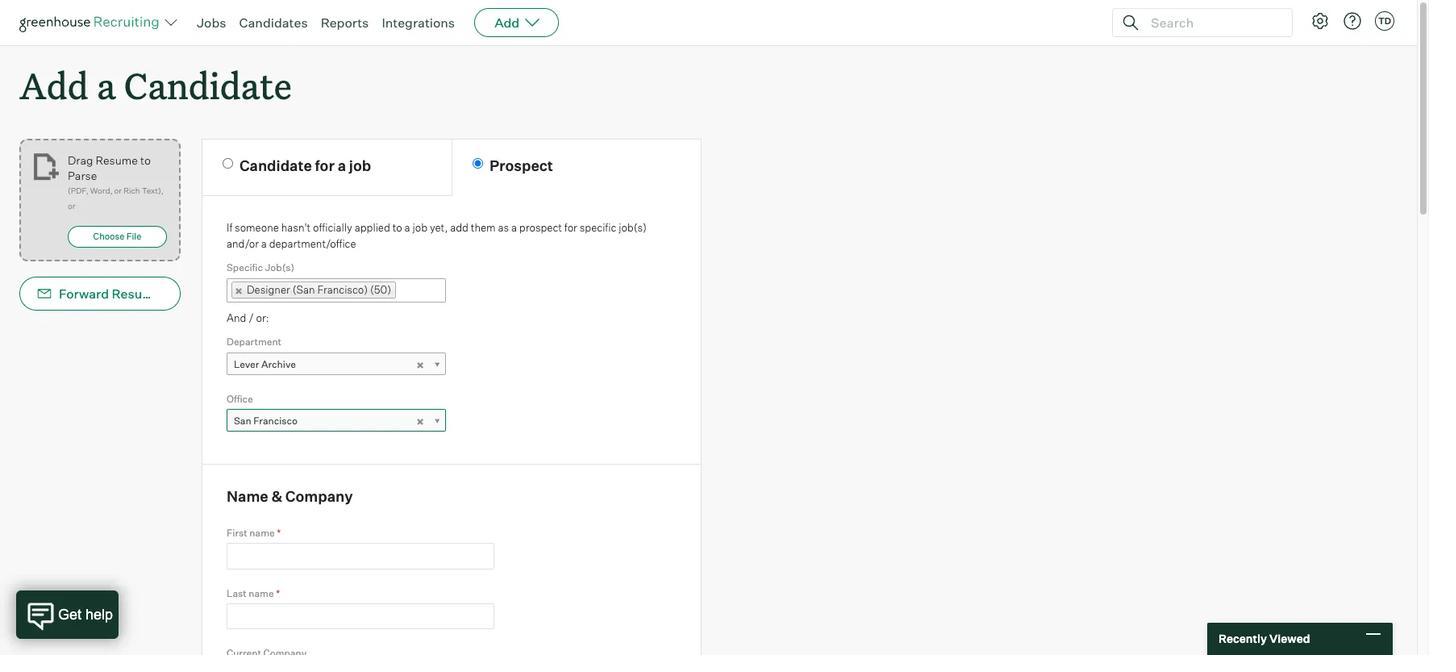 Task type: describe. For each thing, give the bounding box(es) containing it.
integrations link
[[382, 15, 455, 31]]

lever archive
[[234, 358, 296, 370]]

designer
[[247, 283, 290, 296]]

hasn't
[[281, 221, 311, 234]]

Prospect radio
[[473, 158, 483, 169]]

to inside if someone hasn't officially applied to a job yet, add them as a prospect for specific job(s) and/or a department/office
[[393, 221, 402, 234]]

td
[[1378, 15, 1392, 27]]

to inside drag resume to parse (pdf, word, or rich text), or
[[140, 153, 151, 167]]

job(s)
[[265, 262, 295, 274]]

configure image
[[1311, 11, 1330, 31]]

choose
[[93, 231, 124, 242]]

word,
[[90, 186, 112, 195]]

name for first
[[250, 527, 275, 539]]

forward
[[59, 286, 109, 302]]

san francisco
[[234, 415, 298, 427]]

if
[[227, 221, 232, 234]]

0 vertical spatial candidate
[[124, 61, 292, 109]]

file
[[126, 231, 141, 242]]

(50)
[[370, 283, 391, 296]]

/
[[249, 311, 254, 324]]

officially
[[313, 221, 352, 234]]

first name *
[[227, 527, 281, 539]]

resume for drag
[[96, 153, 138, 167]]

drag
[[68, 153, 93, 167]]

lever
[[234, 358, 259, 370]]

0 horizontal spatial for
[[315, 157, 335, 174]]

choose file
[[93, 231, 141, 242]]

if someone hasn't officially applied to a job yet, add them as a prospect for specific job(s) and/or a department/office
[[227, 221, 647, 250]]

name
[[227, 487, 268, 505]]

a down greenhouse recruiting image
[[97, 61, 116, 109]]

last
[[227, 587, 247, 599]]

greenhouse recruiting image
[[19, 13, 165, 32]]

a right as
[[511, 221, 517, 234]]

jobs
[[197, 15, 226, 31]]

* for first name *
[[277, 527, 281, 539]]

designer (san francisco) (50)
[[247, 283, 391, 296]]

text),
[[142, 186, 164, 195]]

forward resume via email
[[59, 286, 218, 302]]

applied
[[355, 221, 390, 234]]

francisco)
[[317, 283, 368, 296]]

them
[[471, 221, 496, 234]]

first
[[227, 527, 247, 539]]

san francisco link
[[227, 409, 446, 433]]

add for add a candidate
[[19, 61, 88, 109]]

(pdf,
[[68, 186, 88, 195]]

job(s)
[[619, 221, 647, 234]]

specific
[[227, 262, 263, 274]]

prospect
[[519, 221, 562, 234]]

drag resume to parse (pdf, word, or rich text), or
[[68, 153, 164, 211]]

Search text field
[[1147, 11, 1278, 34]]

or:
[[256, 311, 269, 324]]

via
[[164, 286, 181, 302]]

add a candidate
[[19, 61, 292, 109]]

francisco
[[253, 415, 298, 427]]

specific job(s)
[[227, 262, 295, 274]]

last name *
[[227, 587, 280, 599]]

as
[[498, 221, 509, 234]]

add for add
[[495, 15, 520, 31]]



Task type: locate. For each thing, give the bounding box(es) containing it.
* for last name *
[[276, 587, 280, 599]]

add inside popup button
[[495, 15, 520, 31]]

1 vertical spatial name
[[249, 587, 274, 599]]

job left yet,
[[413, 221, 428, 234]]

san
[[234, 415, 251, 427]]

1 vertical spatial for
[[565, 221, 577, 234]]

resume left the via
[[112, 286, 161, 302]]

candidates link
[[239, 15, 308, 31]]

0 horizontal spatial or
[[68, 201, 75, 211]]

candidates
[[239, 15, 308, 31]]

viewed
[[1270, 632, 1311, 646]]

job up applied at the top of the page
[[349, 157, 371, 174]]

&
[[271, 487, 282, 505]]

0 vertical spatial *
[[277, 527, 281, 539]]

company
[[285, 487, 353, 505]]

for up officially on the top left of page
[[315, 157, 335, 174]]

department
[[227, 336, 282, 348]]

* down &
[[277, 527, 281, 539]]

td button
[[1375, 11, 1395, 31]]

and/or
[[227, 237, 259, 250]]

0 vertical spatial or
[[114, 186, 122, 195]]

parse
[[68, 169, 97, 182]]

add button
[[474, 8, 559, 37]]

candidate
[[124, 61, 292, 109], [239, 157, 312, 174]]

candidate down jobs link on the left of page
[[124, 61, 292, 109]]

name right first
[[250, 527, 275, 539]]

job
[[349, 157, 371, 174], [413, 221, 428, 234]]

None text field
[[396, 280, 412, 301], [227, 543, 494, 569], [227, 603, 494, 630], [396, 280, 412, 301], [227, 543, 494, 569], [227, 603, 494, 630]]

someone
[[235, 221, 279, 234]]

resume inside the forward resume via email 'button'
[[112, 286, 161, 302]]

1 vertical spatial candidate
[[239, 157, 312, 174]]

1 vertical spatial job
[[413, 221, 428, 234]]

0 vertical spatial job
[[349, 157, 371, 174]]

for
[[315, 157, 335, 174], [565, 221, 577, 234]]

name right last
[[249, 587, 274, 599]]

td button
[[1372, 8, 1398, 34]]

recently viewed
[[1219, 632, 1311, 646]]

office
[[227, 393, 253, 405]]

or
[[114, 186, 122, 195], [68, 201, 75, 211]]

integrations
[[382, 15, 455, 31]]

(san
[[293, 283, 315, 296]]

to
[[140, 153, 151, 167], [393, 221, 402, 234]]

reports link
[[321, 15, 369, 31]]

0 vertical spatial for
[[315, 157, 335, 174]]

email
[[184, 286, 218, 302]]

0 vertical spatial add
[[495, 15, 520, 31]]

to up text),
[[140, 153, 151, 167]]

1 vertical spatial to
[[393, 221, 402, 234]]

Candidate for a job radio
[[223, 158, 233, 169]]

to right applied at the top of the page
[[393, 221, 402, 234]]

and
[[227, 311, 246, 324]]

jobs link
[[197, 15, 226, 31]]

a left yet,
[[405, 221, 410, 234]]

name for last
[[249, 587, 274, 599]]

1 horizontal spatial or
[[114, 186, 122, 195]]

department/office
[[269, 237, 356, 250]]

0 vertical spatial to
[[140, 153, 151, 167]]

resume
[[96, 153, 138, 167], [112, 286, 161, 302]]

for left specific
[[565, 221, 577, 234]]

0 vertical spatial name
[[250, 527, 275, 539]]

rich
[[124, 186, 140, 195]]

lever archive link
[[227, 352, 446, 376]]

add
[[450, 221, 469, 234]]

yet,
[[430, 221, 448, 234]]

resume inside drag resume to parse (pdf, word, or rich text), or
[[96, 153, 138, 167]]

0 horizontal spatial to
[[140, 153, 151, 167]]

specific
[[580, 221, 617, 234]]

a
[[97, 61, 116, 109], [338, 157, 346, 174], [405, 221, 410, 234], [511, 221, 517, 234], [261, 237, 267, 250]]

add
[[495, 15, 520, 31], [19, 61, 88, 109]]

candidate for a job
[[239, 157, 371, 174]]

recently
[[1219, 632, 1267, 646]]

a down the someone
[[261, 237, 267, 250]]

1 horizontal spatial job
[[413, 221, 428, 234]]

1 horizontal spatial add
[[495, 15, 520, 31]]

for inside if someone hasn't officially applied to a job yet, add them as a prospect for specific job(s) and/or a department/office
[[565, 221, 577, 234]]

* right last
[[276, 587, 280, 599]]

name & company
[[227, 487, 353, 505]]

and / or:
[[227, 311, 269, 324]]

0 horizontal spatial job
[[349, 157, 371, 174]]

0 horizontal spatial add
[[19, 61, 88, 109]]

job inside if someone hasn't officially applied to a job yet, add them as a prospect for specific job(s) and/or a department/office
[[413, 221, 428, 234]]

resume up rich
[[96, 153, 138, 167]]

0 vertical spatial resume
[[96, 153, 138, 167]]

1 horizontal spatial for
[[565, 221, 577, 234]]

1 vertical spatial or
[[68, 201, 75, 211]]

resume for forward
[[112, 286, 161, 302]]

candidate right candidate for a job radio
[[239, 157, 312, 174]]

forward resume via email button
[[19, 277, 218, 311]]

1 horizontal spatial to
[[393, 221, 402, 234]]

1 vertical spatial *
[[276, 587, 280, 599]]

archive
[[261, 358, 296, 370]]

*
[[277, 527, 281, 539], [276, 587, 280, 599]]

prospect
[[490, 157, 553, 174]]

1 vertical spatial add
[[19, 61, 88, 109]]

or left rich
[[114, 186, 122, 195]]

name
[[250, 527, 275, 539], [249, 587, 274, 599]]

a up officially on the top left of page
[[338, 157, 346, 174]]

reports
[[321, 15, 369, 31]]

or down (pdf,
[[68, 201, 75, 211]]

1 vertical spatial resume
[[112, 286, 161, 302]]



Task type: vqa. For each thing, say whether or not it's contained in the screenshot.
STAGE
no



